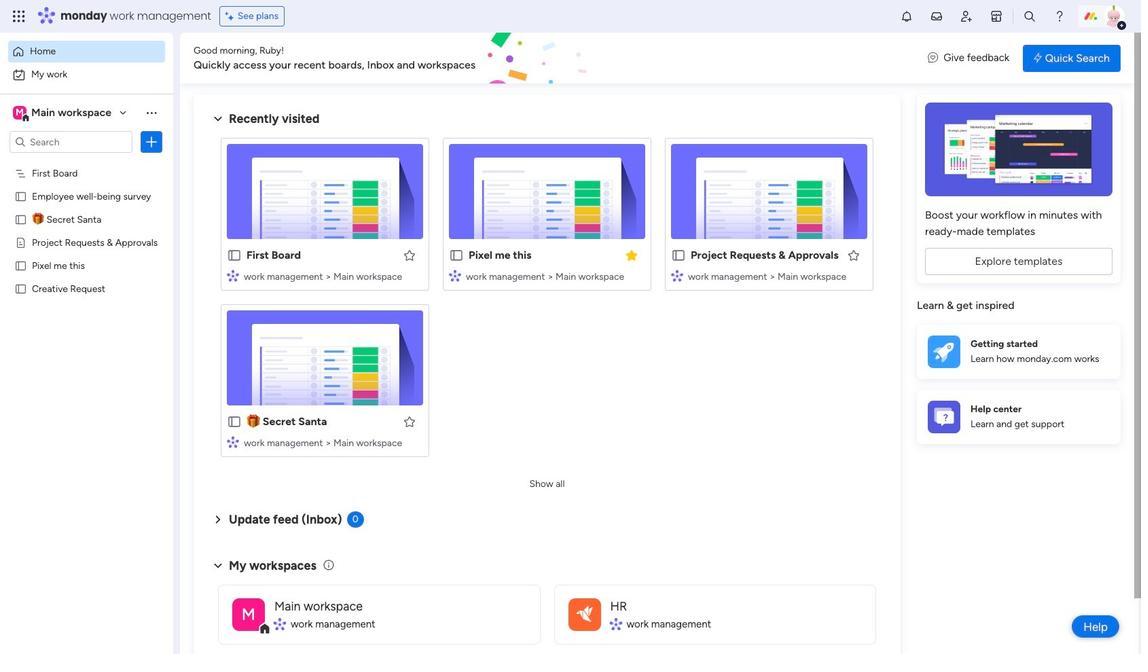 Task type: describe. For each thing, give the bounding box(es) containing it.
help center element
[[917, 390, 1121, 444]]

1 vertical spatial option
[[8, 64, 165, 86]]

ruby anderson image
[[1104, 5, 1125, 27]]

templates image image
[[930, 103, 1109, 196]]

remove from favorites image
[[625, 248, 639, 262]]

select product image
[[12, 10, 26, 23]]

workspace selection element
[[13, 105, 114, 122]]

component image
[[449, 269, 461, 282]]

open update feed (inbox) image
[[210, 512, 226, 528]]

1 add to favorites image from the top
[[403, 248, 417, 262]]

search everything image
[[1023, 10, 1037, 23]]

update feed image
[[930, 10, 944, 23]]

getting started element
[[917, 325, 1121, 379]]

workspace options image
[[145, 106, 158, 119]]

v2 bolt switch image
[[1034, 51, 1042, 66]]

0 element
[[347, 512, 364, 528]]

public board image for second add to favorites image from the top
[[227, 415, 242, 430]]



Task type: vqa. For each thing, say whether or not it's contained in the screenshot.
survey
no



Task type: locate. For each thing, give the bounding box(es) containing it.
component image
[[671, 269, 684, 282]]

0 horizontal spatial workspace image
[[13, 105, 27, 120]]

option
[[8, 41, 165, 63], [8, 64, 165, 86], [0, 161, 173, 163]]

2 add to favorites image from the top
[[403, 415, 417, 428]]

0 vertical spatial option
[[8, 41, 165, 63]]

public board image for add to favorites icon
[[671, 248, 686, 263]]

workspace image
[[13, 105, 27, 120], [232, 598, 265, 631], [568, 598, 601, 631]]

0 vertical spatial add to favorites image
[[403, 248, 417, 262]]

2 vertical spatial option
[[0, 161, 173, 163]]

notifications image
[[900, 10, 914, 23]]

close my workspaces image
[[210, 558, 226, 574]]

see plans image
[[225, 9, 238, 24]]

list box
[[0, 159, 173, 484]]

v2 user feedback image
[[928, 50, 939, 66]]

add to favorites image
[[847, 248, 861, 262]]

options image
[[145, 135, 158, 149]]

public board image
[[14, 190, 27, 203], [14, 213, 27, 226], [449, 248, 464, 263], [671, 248, 686, 263], [227, 415, 242, 430]]

invite members image
[[960, 10, 974, 23]]

1 vertical spatial add to favorites image
[[403, 415, 417, 428]]

close recently visited image
[[210, 111, 226, 127]]

Search in workspace field
[[29, 134, 113, 150]]

monday marketplace image
[[990, 10, 1004, 23]]

quick search results list box
[[210, 127, 885, 474]]

workspace image
[[577, 602, 593, 627]]

help image
[[1053, 10, 1067, 23]]

add to favorites image
[[403, 248, 417, 262], [403, 415, 417, 428]]

1 horizontal spatial workspace image
[[232, 598, 265, 631]]

public board image
[[227, 248, 242, 263], [14, 259, 27, 272], [14, 282, 27, 295]]

2 horizontal spatial workspace image
[[568, 598, 601, 631]]

public board image for remove from favorites image on the right
[[449, 248, 464, 263]]



